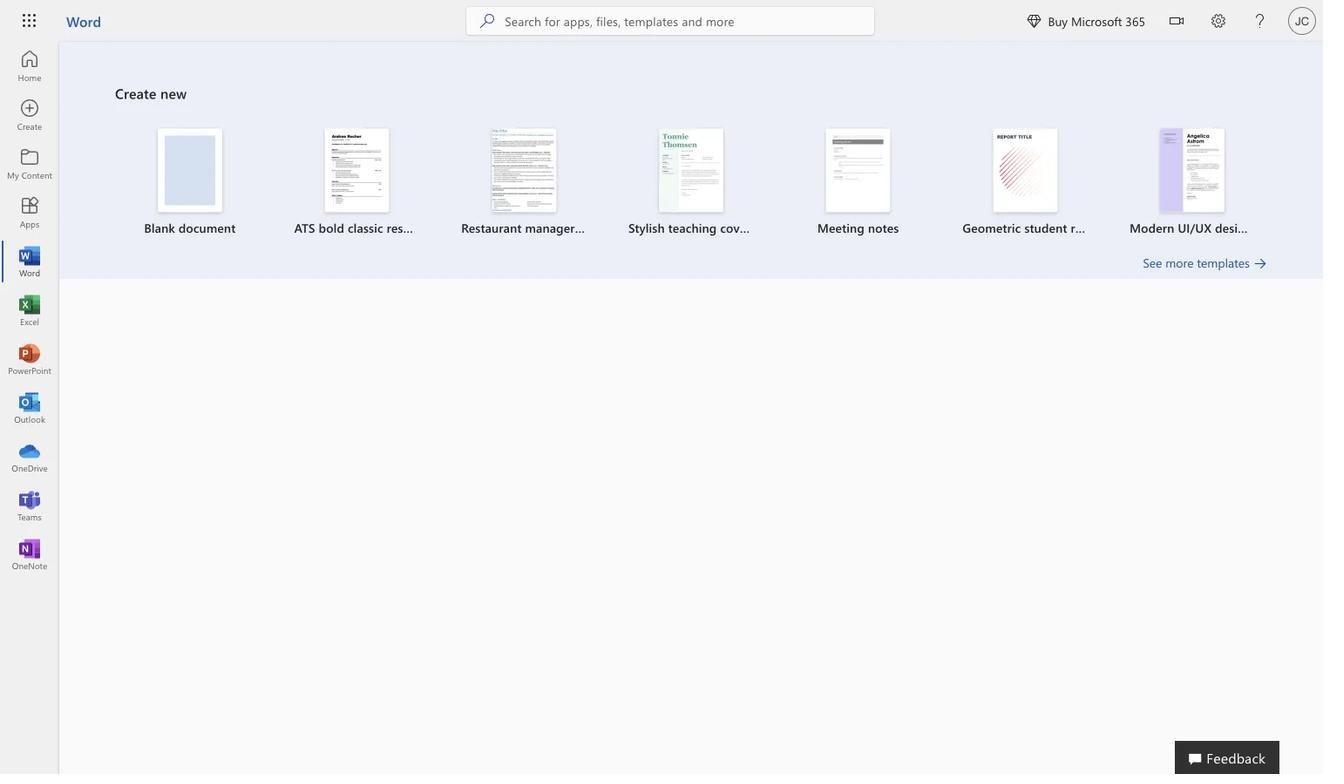 Task type: locate. For each thing, give the bounding box(es) containing it.
notes
[[868, 220, 899, 236]]

lette
[[1302, 220, 1323, 236]]

feedback button
[[1175, 741, 1280, 774]]

cover left letter
[[720, 220, 751, 236]]

365
[[1126, 13, 1146, 29]]

bold
[[319, 220, 344, 236]]

meeting notes element
[[785, 129, 932, 245]]

resume
[[387, 220, 428, 236], [578, 220, 620, 236]]

resume right the classic at the left top of the page
[[387, 220, 428, 236]]

0 horizontal spatial cover
[[720, 220, 751, 236]]

2 resume from the left
[[578, 220, 620, 236]]

classic
[[348, 220, 383, 236]]

None search field
[[467, 7, 875, 35]]

cover
[[720, 220, 751, 236], [1267, 220, 1298, 236]]

word image
[[21, 253, 38, 270]]

outlook image
[[21, 399, 38, 417]]

1 horizontal spatial cover
[[1267, 220, 1298, 236]]

home image
[[21, 58, 38, 75]]

cover left lette
[[1267, 220, 1298, 236]]

geometric student report
[[963, 220, 1106, 236]]

ats bold classic resume image
[[325, 129, 389, 212]]

restaurant manager resume
[[461, 220, 620, 236]]

create
[[115, 84, 156, 102]]

blank document element
[[117, 129, 263, 245]]

stylish teaching cover letter image
[[659, 129, 724, 212]]

2 cover from the left
[[1267, 220, 1298, 236]]

jc
[[1295, 14, 1309, 27]]

ats bold classic resume
[[294, 220, 428, 236]]

document
[[179, 220, 236, 236]]

0 horizontal spatial resume
[[387, 220, 428, 236]]

student
[[1025, 220, 1068, 236]]

blank document
[[144, 220, 236, 236]]

modern
[[1130, 220, 1175, 236]]

manager
[[525, 220, 575, 236]]


[[1027, 14, 1041, 28]]

ats
[[294, 220, 315, 236]]

word
[[66, 11, 101, 30]]

 buy microsoft 365
[[1027, 13, 1146, 29]]

see more templates button
[[1143, 254, 1268, 272]]

meeting notes
[[818, 220, 899, 236]]

resume left stylish
[[578, 220, 620, 236]]

modern ui/ux designer cover letter image
[[1160, 129, 1225, 212]]

ats bold classic resume element
[[284, 129, 430, 245]]

navigation
[[0, 42, 59, 579]]

powerpoint image
[[21, 350, 38, 368]]

buy
[[1048, 13, 1068, 29]]

1 horizontal spatial resume
[[578, 220, 620, 236]]



Task type: describe. For each thing, give the bounding box(es) containing it.
Search box. Suggestions appear as you type. search field
[[505, 7, 875, 35]]


[[1170, 14, 1184, 28]]

designer
[[1215, 220, 1264, 236]]

feedback
[[1207, 748, 1266, 767]]

none search field inside word "banner"
[[467, 7, 875, 35]]

blank
[[144, 220, 175, 236]]

new
[[160, 84, 187, 102]]

1 resume from the left
[[387, 220, 428, 236]]

meeting notes image
[[826, 129, 891, 212]]

restaurant
[[461, 220, 522, 236]]

create image
[[21, 106, 38, 124]]

see
[[1143, 255, 1162, 271]]

onenote image
[[21, 546, 38, 563]]

 button
[[1156, 0, 1198, 45]]

stylish teaching cover letter element
[[618, 129, 785, 245]]

ui/ux
[[1178, 220, 1212, 236]]

apps image
[[21, 204, 38, 221]]

see more templates
[[1143, 255, 1250, 271]]

excel image
[[21, 302, 38, 319]]

restaurant manager resume element
[[451, 129, 620, 245]]

modern ui/ux designer cover lette
[[1130, 220, 1323, 236]]

templates
[[1197, 255, 1250, 271]]

report
[[1071, 220, 1106, 236]]

meeting
[[818, 220, 865, 236]]

teams image
[[21, 497, 38, 514]]

teaching
[[668, 220, 717, 236]]

geometric student report element
[[952, 129, 1106, 245]]

create new
[[115, 84, 187, 102]]

geometric student report image
[[993, 129, 1058, 212]]

jc button
[[1282, 0, 1323, 42]]

modern ui/ux designer cover letter element
[[1120, 129, 1323, 245]]

my content image
[[21, 155, 38, 173]]

word banner
[[0, 0, 1323, 45]]

1 cover from the left
[[720, 220, 751, 236]]

microsoft
[[1071, 13, 1122, 29]]

stylish
[[629, 220, 665, 236]]

restaurant manager resume image
[[492, 129, 556, 212]]

onedrive image
[[21, 448, 38, 466]]

more
[[1166, 255, 1194, 271]]

stylish teaching cover letter
[[629, 220, 785, 236]]

geometric
[[963, 220, 1021, 236]]

letter
[[754, 220, 785, 236]]



Task type: vqa. For each thing, say whether or not it's contained in the screenshot.
notes
yes



